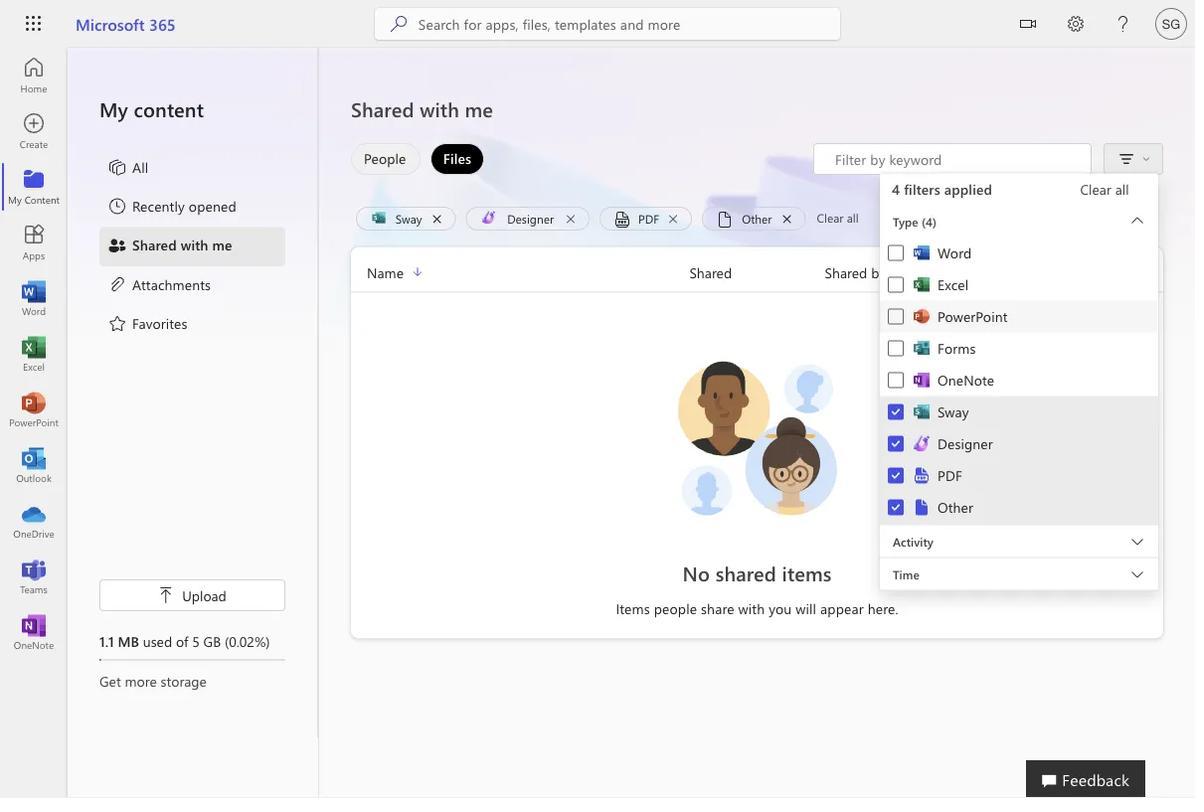 Task type: locate. For each thing, give the bounding box(es) containing it.
activity down word
[[961, 263, 1006, 281]]

1 vertical spatial pdf
[[938, 466, 963, 485]]

other checkbox item
[[880, 491, 1159, 524]]

0 horizontal spatial with
[[181, 236, 208, 254]]

shared
[[351, 96, 414, 122], [132, 236, 177, 254], [690, 263, 732, 281], [825, 263, 868, 281]]

1 vertical spatial shared with me
[[132, 236, 232, 254]]

1 horizontal spatial clear all
[[1081, 180, 1129, 198]]

clear all
[[1081, 180, 1129, 198], [817, 210, 859, 226]]

1 vertical spatial me
[[212, 236, 232, 254]]

activity inside dropdown button
[[893, 534, 934, 550]]

1 vertical spatial clear all button
[[811, 207, 865, 231]]

pdf button
[[600, 207, 692, 235]]

0 horizontal spatial me
[[212, 236, 232, 254]]

0 horizontal spatial designer
[[507, 210, 554, 226]]

1 horizontal spatial sway
[[938, 403, 969, 421]]

sway checkbox item
[[880, 396, 1159, 428]]

0 vertical spatial sway
[[396, 210, 422, 226]]

microsoft 365
[[76, 13, 176, 34]]

type
[[893, 213, 919, 229]]

sway
[[396, 210, 422, 226], [938, 403, 969, 421]]

all element
[[107, 157, 148, 181]]

1 vertical spatial clear
[[817, 210, 844, 226]]

2 horizontal spatial with
[[739, 600, 765, 618]]

0 horizontal spatial shared with me
[[132, 236, 232, 254]]

with inside status
[[739, 600, 765, 618]]

forms
[[938, 339, 976, 358]]

1 vertical spatial designer
[[938, 435, 993, 453]]

will
[[796, 600, 817, 618]]

0 vertical spatial clear all
[[1081, 180, 1129, 198]]

with down 'recently opened'
[[181, 236, 208, 254]]

clear all for the leftmost clear all button
[[817, 210, 859, 226]]

1 vertical spatial clear all
[[817, 210, 859, 226]]

no shared items
[[683, 560, 832, 586]]

shared down other button
[[690, 263, 732, 281]]

excel
[[938, 275, 969, 294]]

other down pdf checkbox item
[[938, 498, 974, 517]]

0 horizontal spatial all
[[847, 210, 859, 226]]

0 horizontal spatial clear
[[817, 210, 844, 226]]

gb
[[203, 632, 221, 650]]

pdf
[[639, 210, 659, 226], [938, 466, 963, 485]]

filters
[[904, 180, 941, 198]]

clear all down  dropdown button
[[1081, 180, 1129, 198]]

navigation
[[0, 48, 68, 660]]

favorites
[[132, 314, 187, 332]]

create image
[[24, 121, 44, 141]]

None search field
[[375, 8, 840, 40]]

0 vertical spatial pdf
[[639, 210, 659, 226]]

onenote image
[[24, 623, 44, 642]]


[[1020, 16, 1036, 32]]

1.1
[[99, 632, 114, 650]]

sway down the onenote on the top
[[938, 403, 969, 421]]

content
[[134, 96, 204, 122]]

type (4) button
[[880, 205, 1159, 237]]


[[158, 588, 174, 604]]

row
[[351, 261, 1164, 293]]

clear up shared by
[[817, 210, 844, 226]]

0 vertical spatial all
[[1116, 180, 1129, 198]]

shared by button
[[825, 261, 961, 284]]

clear all button
[[1057, 174, 1153, 205], [811, 207, 865, 231]]

sway up name
[[396, 210, 422, 226]]

shared by
[[825, 263, 886, 281]]

excel checkbox item
[[880, 269, 1159, 301]]

shared with me
[[351, 96, 493, 122], [132, 236, 232, 254]]

1 horizontal spatial pdf
[[938, 466, 963, 485]]

tab list
[[346, 143, 490, 175]]

share
[[701, 600, 735, 618]]

designer checkbox item
[[880, 428, 1159, 460]]

1 horizontal spatial other
[[938, 498, 974, 517]]

0 horizontal spatial sway
[[396, 210, 422, 226]]

attachments
[[132, 275, 211, 293]]

1 horizontal spatial activity
[[961, 263, 1006, 281]]

0 vertical spatial activity
[[961, 263, 1006, 281]]

forms checkbox item
[[880, 333, 1159, 365]]

1 horizontal spatial clear
[[1081, 180, 1112, 198]]

1 horizontal spatial shared with me
[[351, 96, 493, 122]]

1 horizontal spatial designer
[[938, 435, 993, 453]]

mb
[[118, 632, 139, 650]]

sway button
[[356, 207, 456, 231]]

pdf checkbox item
[[880, 459, 1159, 492]]

microsoft 365 banner
[[0, 0, 1195, 51]]

all left the type
[[847, 210, 859, 226]]

me inside 'my content left pane navigation' navigation
[[212, 236, 232, 254]]

items people share with you will appear here. status
[[554, 599, 961, 619]]

clear
[[1081, 180, 1112, 198], [817, 210, 844, 226]]

0 vertical spatial clear
[[1081, 180, 1112, 198]]

other
[[742, 210, 772, 226], [938, 498, 974, 517]]

0 horizontal spatial pdf
[[639, 210, 659, 226]]

1 vertical spatial all
[[847, 210, 859, 226]]

0 vertical spatial with
[[420, 96, 459, 122]]

with up files
[[420, 96, 459, 122]]

clear down  dropdown button
[[1081, 180, 1112, 198]]

1 vertical spatial activity
[[893, 534, 934, 550]]

word
[[938, 244, 972, 262]]

clear all up shared by
[[817, 210, 859, 226]]

people tab
[[346, 143, 425, 175]]

clear all for right clear all button
[[1081, 180, 1129, 198]]

with
[[420, 96, 459, 122], [181, 236, 208, 254], [739, 600, 765, 618]]

all
[[1116, 180, 1129, 198], [847, 210, 859, 226]]

with left you
[[739, 600, 765, 618]]

activity
[[961, 263, 1006, 281], [893, 534, 934, 550]]

get more storage button
[[99, 671, 285, 691]]

0 vertical spatial clear all button
[[1057, 174, 1153, 205]]

none search field inside "microsoft 365" banner
[[375, 8, 840, 40]]

time button
[[880, 558, 1159, 590]]

all down  dropdown button
[[1116, 180, 1129, 198]]

other up shared button
[[742, 210, 772, 226]]

0 horizontal spatial menu
[[99, 149, 285, 344]]

5
[[192, 632, 200, 650]]

menu containing word
[[880, 237, 1159, 525]]

1 vertical spatial with
[[181, 236, 208, 254]]

shared left by
[[825, 263, 868, 281]]

activity for activity dropdown button
[[893, 534, 934, 550]]

1 vertical spatial other
[[938, 498, 974, 517]]

0 vertical spatial designer
[[507, 210, 554, 226]]

empty state icon image
[[668, 349, 847, 528]]

shared down recently
[[132, 236, 177, 254]]

appear
[[821, 600, 864, 618]]

2 vertical spatial with
[[739, 600, 765, 618]]

clear all button down 
[[1057, 174, 1153, 205]]

with inside 'my content left pane navigation' navigation
[[181, 236, 208, 254]]

time
[[893, 566, 920, 582]]

1 vertical spatial sway
[[938, 403, 969, 421]]

powerpoint checkbox item
[[880, 301, 1159, 333]]

activity inside column header
[[961, 263, 1006, 281]]

activity up time
[[893, 534, 934, 550]]

sg
[[1163, 16, 1181, 31]]

no shared items status
[[554, 559, 961, 587]]

status
[[814, 143, 1092, 175]]

0 horizontal spatial other
[[742, 210, 772, 226]]

home image
[[24, 66, 44, 86]]

0 horizontal spatial activity
[[893, 534, 934, 550]]

365
[[149, 13, 176, 34]]

pdf inside 'button'
[[639, 210, 659, 226]]

shared with me down 'recently opened' element
[[132, 236, 232, 254]]

people
[[654, 600, 697, 618]]

designer up name button
[[507, 210, 554, 226]]

1 horizontal spatial all
[[1116, 180, 1129, 198]]

you
[[769, 600, 792, 618]]

menu
[[99, 149, 285, 344], [880, 237, 1159, 525]]

powerpoint image
[[24, 400, 44, 420]]

me up files
[[465, 96, 493, 122]]

1 horizontal spatial me
[[465, 96, 493, 122]]

0 vertical spatial shared with me
[[351, 96, 493, 122]]

powerpoint
[[938, 307, 1008, 326]]

designer button
[[466, 207, 590, 231]]

1 horizontal spatial menu
[[880, 237, 1159, 525]]

0 horizontal spatial clear all
[[817, 210, 859, 226]]

shared with me element
[[107, 235, 232, 259]]

0 vertical spatial other
[[742, 210, 772, 226]]

me down the opened
[[212, 236, 232, 254]]

designer down sway checkbox item
[[938, 435, 993, 453]]

my content image
[[24, 177, 44, 197]]

menu containing all
[[99, 149, 285, 344]]

word checkbox item
[[880, 237, 1159, 269]]

designer
[[507, 210, 554, 226], [938, 435, 993, 453]]

me
[[465, 96, 493, 122], [212, 236, 232, 254]]

shared with me up files
[[351, 96, 493, 122]]

attachments element
[[107, 274, 211, 298]]

all
[[132, 158, 148, 176]]

clear all button up shared by
[[811, 207, 865, 231]]

all for right clear all button
[[1116, 180, 1129, 198]]

all for the leftmost clear all button
[[847, 210, 859, 226]]

shared
[[716, 560, 777, 586]]

recently
[[132, 197, 185, 215]]



Task type: describe. For each thing, give the bounding box(es) containing it.
excel image
[[24, 344, 44, 364]]

activity button
[[880, 526, 1159, 557]]

1.1 mb used of 5 gb (0.02%)
[[99, 632, 270, 650]]

apps image
[[24, 233, 44, 253]]

my content
[[99, 96, 204, 122]]


[[1143, 155, 1151, 163]]

tab list containing people
[[346, 143, 490, 175]]

pdf inside checkbox item
[[938, 466, 963, 485]]

get more storage
[[99, 672, 207, 690]]

items people share with you will appear here.
[[616, 600, 899, 618]]

(4)
[[922, 213, 937, 229]]

by
[[871, 263, 886, 281]]

other inside other button
[[742, 210, 772, 226]]

items
[[616, 600, 650, 618]]

0 vertical spatial me
[[465, 96, 493, 122]]

more
[[125, 672, 157, 690]]

word image
[[24, 288, 44, 308]]

1 horizontal spatial with
[[420, 96, 459, 122]]

activity for activity, column 4 of 4 column header
[[961, 263, 1006, 281]]

my
[[99, 96, 128, 122]]

menu inside 'my content left pane navigation' navigation
[[99, 149, 285, 344]]

applied
[[945, 180, 993, 198]]

items
[[782, 560, 832, 586]]

designer inside button
[[507, 210, 554, 226]]

sway inside sway button
[[396, 210, 422, 226]]

shared inside shared by button
[[825, 263, 868, 281]]

0 horizontal spatial clear all button
[[811, 207, 865, 231]]

onenote checkbox item
[[880, 365, 1159, 396]]

storage
[[161, 672, 207, 690]]

microsoft
[[76, 13, 145, 34]]

4 filters applied
[[892, 180, 993, 198]]

name
[[367, 263, 404, 281]]

shared inside shared with me element
[[132, 236, 177, 254]]

recently opened element
[[107, 196, 237, 220]]

Search box. Suggestions appear as you type. search field
[[419, 8, 840, 40]]

feedback button
[[1027, 761, 1146, 799]]

get
[[99, 672, 121, 690]]

clear for right clear all button
[[1081, 180, 1112, 198]]

 upload
[[158, 586, 227, 605]]

onenote
[[938, 371, 995, 389]]

row containing name
[[351, 261, 1164, 293]]

type (4)
[[893, 213, 937, 229]]

shared with me inside 'my content left pane navigation' navigation
[[132, 236, 232, 254]]

shared inside shared button
[[690, 263, 732, 281]]

activity, column 4 of 4 column header
[[961, 261, 1164, 284]]

shared button
[[690, 261, 825, 284]]

sg button
[[1148, 0, 1195, 48]]

outlook image
[[24, 456, 44, 475]]

used
[[143, 632, 172, 650]]

4
[[892, 180, 900, 198]]

opened
[[189, 197, 237, 215]]

other button
[[702, 207, 806, 235]]

1 horizontal spatial clear all button
[[1057, 174, 1153, 205]]

feedback
[[1062, 769, 1130, 790]]

recently opened
[[132, 197, 237, 215]]

 button
[[1111, 145, 1157, 174]]

favorites element
[[107, 313, 187, 337]]

teams image
[[24, 567, 44, 587]]

here.
[[868, 600, 899, 618]]

no
[[683, 560, 710, 586]]

other inside other checkbox item
[[938, 498, 974, 517]]

onedrive image
[[24, 511, 44, 531]]

upload
[[182, 586, 227, 605]]

designer inside 'checkbox item'
[[938, 435, 993, 453]]

people
[[364, 149, 406, 168]]

 button
[[1005, 0, 1052, 51]]

shared up people
[[351, 96, 414, 122]]

Filter by keyword text field
[[833, 149, 1081, 169]]

files tab
[[425, 143, 490, 175]]

of
[[176, 632, 188, 650]]

name button
[[351, 261, 690, 284]]

sway inside sway checkbox item
[[938, 403, 969, 421]]

files
[[443, 149, 472, 168]]

(0.02%)
[[225, 632, 270, 650]]

my content left pane navigation navigation
[[68, 48, 318, 739]]

clear for the leftmost clear all button
[[817, 210, 844, 226]]



Task type: vqa. For each thing, say whether or not it's contained in the screenshot.
'Meeting notes' image
no



